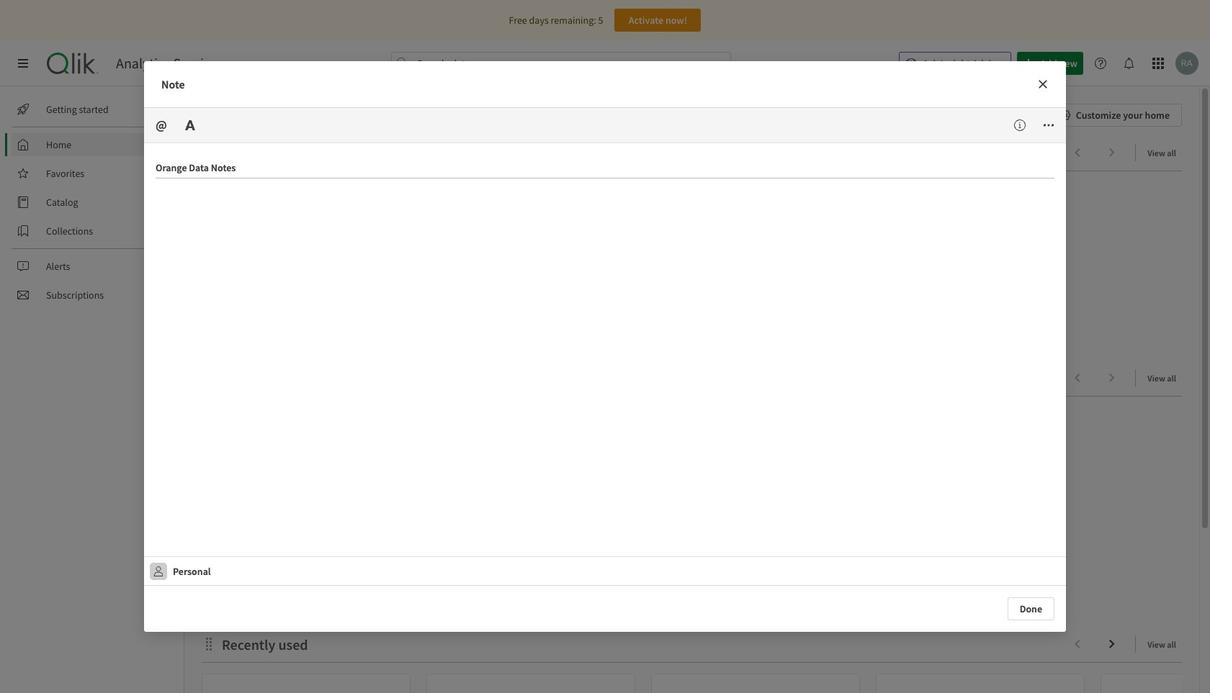 Task type: locate. For each thing, give the bounding box(es) containing it.
main content
[[179, 86, 1210, 694]]

Note title text field
[[156, 155, 1055, 179]]

insert mention element
[[150, 114, 178, 137]]

details image
[[1014, 120, 1026, 131]]

dialog
[[144, 61, 1066, 632]]

ruby anderson element
[[211, 562, 224, 575]]



Task type: describe. For each thing, give the bounding box(es) containing it.
move collection image
[[202, 637, 216, 652]]

ruby anderson image
[[211, 562, 224, 575]]

close sidebar menu image
[[17, 58, 29, 69]]

analytics services element
[[116, 55, 223, 72]]

unfavorite image
[[364, 555, 375, 567]]

navigation pane element
[[0, 92, 184, 313]]

close image
[[1037, 79, 1049, 90]]

toggle formatting image
[[184, 120, 196, 131]]



Task type: vqa. For each thing, say whether or not it's contained in the screenshot.
Insert mention Element
yes



